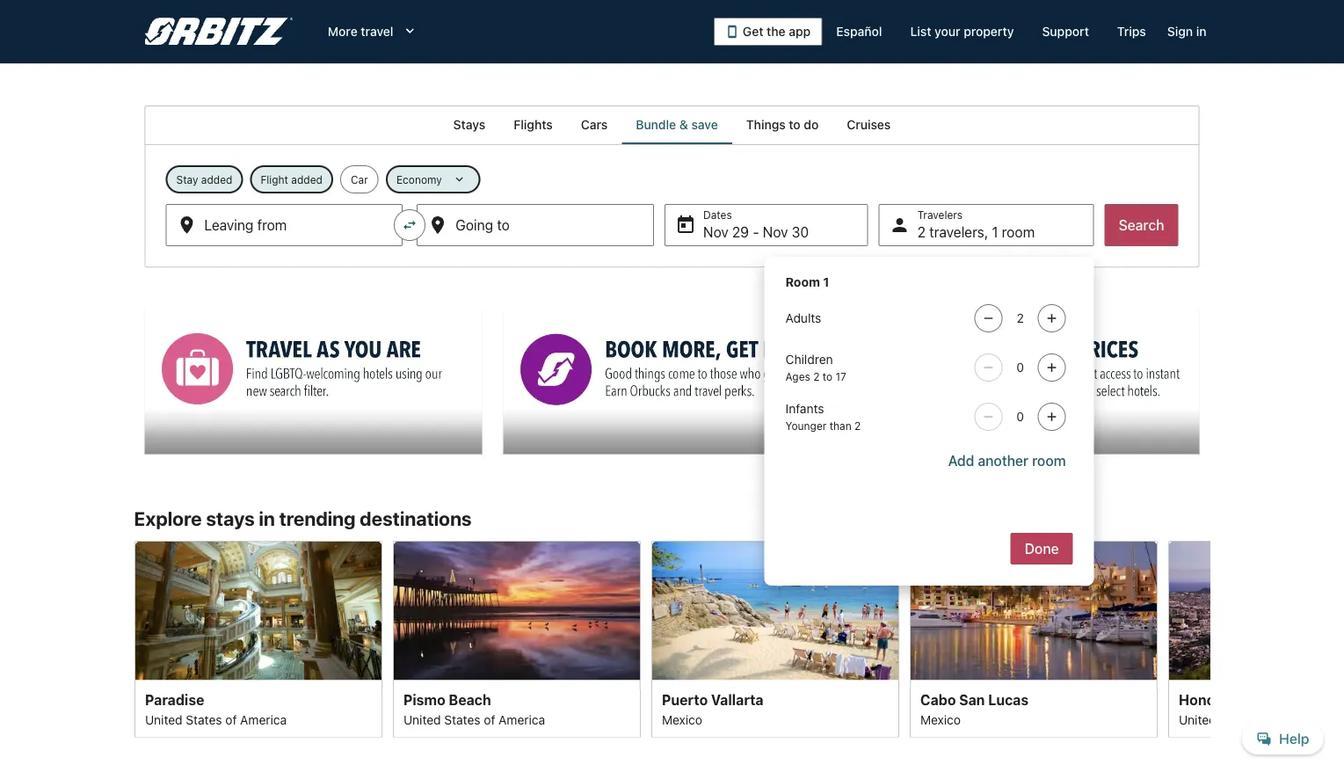 Task type: describe. For each thing, give the bounding box(es) containing it.
infants
[[786, 401, 824, 416]]

flights
[[514, 117, 553, 132]]

children ages 2 to 17
[[786, 352, 847, 383]]

search
[[1119, 217, 1165, 233]]

trips link
[[1104, 16, 1161, 47]]

america for paradise
[[240, 712, 286, 727]]

get
[[743, 24, 764, 39]]

united for honolulu
[[1179, 712, 1216, 727]]

stays
[[453, 117, 486, 132]]

paradise
[[145, 691, 204, 708]]

17
[[836, 370, 847, 383]]

2 inside dropdown button
[[918, 224, 926, 241]]

to inside the children ages 2 to 17
[[823, 370, 833, 383]]

get the app
[[743, 24, 811, 39]]

cruises
[[847, 117, 891, 132]]

car
[[351, 173, 368, 186]]

paradise united states of america
[[145, 691, 286, 727]]

30
[[792, 224, 809, 241]]

2 nov from the left
[[763, 224, 788, 241]]

2 inside infants younger than 2
[[855, 419, 861, 432]]

the
[[767, 24, 786, 39]]

more
[[328, 24, 358, 39]]

nov 29 - nov 30 button
[[665, 204, 868, 246]]

another
[[978, 452, 1029, 469]]

29
[[732, 224, 749, 241]]

younger
[[786, 419, 827, 432]]

cabo
[[920, 691, 956, 708]]

swap origin and destination values image
[[402, 217, 418, 233]]

destinations
[[360, 507, 472, 530]]

bundle
[[636, 117, 676, 132]]

2 travelers, 1 room
[[918, 224, 1035, 241]]

done
[[1025, 540, 1059, 557]]

stay
[[176, 173, 198, 186]]

cars link
[[567, 106, 622, 144]]

travel
[[361, 24, 393, 39]]

do
[[804, 117, 819, 132]]

room inside dropdown button
[[1002, 224, 1035, 241]]

united inside pismo beach united states of america
[[403, 712, 441, 727]]

things to do link
[[732, 106, 833, 144]]

san
[[959, 691, 985, 708]]

america inside pismo beach united states of america
[[498, 712, 545, 727]]

united for paradise
[[145, 712, 182, 727]]

more travel button
[[314, 16, 432, 47]]

economy
[[397, 173, 442, 186]]

add another room
[[949, 452, 1066, 469]]

cabo san lucas mexico
[[920, 691, 1029, 727]]

2 travelers, 1 room button
[[879, 204, 1094, 246]]

list your property
[[911, 24, 1014, 39]]

sign in
[[1168, 24, 1207, 39]]

of inside pismo beach united states of america
[[484, 712, 495, 727]]

cars
[[581, 117, 608, 132]]

america for honolulu
[[1274, 712, 1320, 727]]

added for flight added
[[291, 173, 323, 186]]

1 nov from the left
[[703, 224, 729, 241]]

your
[[935, 24, 961, 39]]

flights link
[[500, 106, 567, 144]]

things
[[746, 117, 786, 132]]

explore stays in trending destinations main content
[[0, 106, 1345, 772]]

vallarta
[[711, 691, 763, 708]]

room
[[786, 275, 820, 289]]

children
[[786, 352, 833, 367]]

list your property link
[[896, 16, 1028, 47]]

marina cabo san lucas which includes a marina, a coastal town and night scenes image
[[910, 540, 1158, 680]]

show previous card image
[[124, 629, 145, 650]]

sign in button
[[1161, 16, 1214, 47]]

more travel
[[328, 24, 393, 39]]

lucas
[[988, 691, 1029, 708]]

puerto vallarta showing a beach, general coastal views and kayaking or canoeing image
[[651, 540, 899, 680]]

support
[[1042, 24, 1089, 39]]

in inside "main content"
[[259, 507, 275, 530]]

pismo beach united states of america
[[403, 691, 545, 727]]

mexico inside puerto vallarta mexico
[[662, 712, 702, 727]]

las vegas featuring interior views image
[[134, 540, 382, 680]]

2 inside the children ages 2 to 17
[[814, 370, 820, 383]]



Task type: vqa. For each thing, say whether or not it's contained in the screenshot.


Task type: locate. For each thing, give the bounding box(es) containing it.
property
[[964, 24, 1014, 39]]

0 horizontal spatial 2
[[814, 370, 820, 383]]

1 horizontal spatial of
[[484, 712, 495, 727]]

show next card image
[[1200, 629, 1221, 650]]

ages
[[786, 370, 811, 383]]

in right sign
[[1197, 24, 1207, 39]]

0 horizontal spatial nov
[[703, 224, 729, 241]]

trending
[[279, 507, 356, 530]]

3 united from the left
[[1179, 712, 1216, 727]]

opens in a new window image
[[144, 310, 160, 326], [503, 310, 518, 326]]

nov right -
[[763, 224, 788, 241]]

to left do
[[789, 117, 801, 132]]

save
[[692, 117, 718, 132]]

0 horizontal spatial america
[[240, 712, 286, 727]]

3 of from the left
[[1259, 712, 1271, 727]]

0 horizontal spatial added
[[201, 173, 232, 186]]

1 mexico from the left
[[662, 712, 702, 727]]

in right the "stays"
[[259, 507, 275, 530]]

2 down the children
[[814, 370, 820, 383]]

2 of from the left
[[484, 712, 495, 727]]

pismo
[[403, 691, 445, 708]]

united inside honolulu united states of america
[[1179, 712, 1216, 727]]

0 vertical spatial to
[[789, 117, 801, 132]]

states down honolulu
[[1220, 712, 1256, 727]]

tab list containing stays
[[145, 106, 1200, 144]]

2 opens in a new window image from the left
[[503, 310, 518, 326]]

2 vertical spatial 2
[[855, 419, 861, 432]]

0 horizontal spatial states
[[185, 712, 222, 727]]

1 america from the left
[[240, 712, 286, 727]]

1 right room
[[823, 275, 830, 289]]

infants younger than 2
[[786, 401, 861, 432]]

room right another
[[1032, 452, 1066, 469]]

0 horizontal spatial in
[[259, 507, 275, 530]]

of inside paradise united states of america
[[225, 712, 236, 727]]

español
[[837, 24, 882, 39]]

1 horizontal spatial mexico
[[920, 712, 961, 727]]

2 america from the left
[[498, 712, 545, 727]]

add
[[949, 452, 975, 469]]

explore
[[134, 507, 202, 530]]

1 of from the left
[[225, 712, 236, 727]]

states inside pismo beach united states of america
[[444, 712, 480, 727]]

added right flight
[[291, 173, 323, 186]]

1 horizontal spatial 1
[[992, 224, 999, 241]]

0 vertical spatial room
[[1002, 224, 1035, 241]]

2 mexico from the left
[[920, 712, 961, 727]]

mexico down the 'cabo'
[[920, 712, 961, 727]]

united
[[145, 712, 182, 727], [403, 712, 441, 727], [1179, 712, 1216, 727]]

2 left travelers,
[[918, 224, 926, 241]]

bundle & save
[[636, 117, 718, 132]]

nov
[[703, 224, 729, 241], [763, 224, 788, 241]]

mexico down puerto
[[662, 712, 702, 727]]

tab list inside the explore stays in trending destinations "main content"
[[145, 106, 1200, 144]]

america inside paradise united states of america
[[240, 712, 286, 727]]

2
[[918, 224, 926, 241], [814, 370, 820, 383], [855, 419, 861, 432]]

flight
[[261, 173, 288, 186]]

trips
[[1118, 24, 1146, 39]]

states for paradise
[[185, 712, 222, 727]]

0 horizontal spatial 1
[[823, 275, 830, 289]]

0 horizontal spatial opens in a new window image
[[144, 310, 160, 326]]

than
[[830, 419, 852, 432]]

honolulu
[[1179, 691, 1240, 708]]

puerto vallarta mexico
[[662, 691, 763, 727]]

honolulu united states of america
[[1179, 691, 1320, 727]]

of
[[225, 712, 236, 727], [484, 712, 495, 727], [1259, 712, 1271, 727]]

room
[[1002, 224, 1035, 241], [1032, 452, 1066, 469]]

states for honolulu
[[1220, 712, 1256, 727]]

1 horizontal spatial opens in a new window image
[[503, 310, 518, 326]]

mexico
[[662, 712, 702, 727], [920, 712, 961, 727]]

0 horizontal spatial to
[[789, 117, 801, 132]]

mexico inside cabo san lucas mexico
[[920, 712, 961, 727]]

1 right travelers,
[[992, 224, 999, 241]]

2 horizontal spatial america
[[1274, 712, 1320, 727]]

united down "pismo"
[[403, 712, 441, 727]]

room right travelers,
[[1002, 224, 1035, 241]]

of inside honolulu united states of america
[[1259, 712, 1271, 727]]

1 states from the left
[[185, 712, 222, 727]]

1 horizontal spatial united
[[403, 712, 441, 727]]

1 opens in a new window image from the left
[[144, 310, 160, 326]]

added for stay added
[[201, 173, 232, 186]]

&
[[680, 117, 688, 132]]

1 vertical spatial 1
[[823, 275, 830, 289]]

beach
[[448, 691, 491, 708]]

0 horizontal spatial united
[[145, 712, 182, 727]]

pismo beach featuring a sunset, views and tropical scenes image
[[393, 540, 641, 680]]

economy button
[[386, 165, 481, 193]]

states inside honolulu united states of america
[[1220, 712, 1256, 727]]

room 1
[[786, 275, 830, 289]]

1 horizontal spatial 2
[[855, 419, 861, 432]]

2 united from the left
[[403, 712, 441, 727]]

states inside paradise united states of america
[[185, 712, 222, 727]]

nov 29 - nov 30
[[703, 224, 809, 241]]

1 added from the left
[[201, 173, 232, 186]]

tab list
[[145, 106, 1200, 144]]

in inside dropdown button
[[1197, 24, 1207, 39]]

3 states from the left
[[1220, 712, 1256, 727]]

stays
[[206, 507, 255, 530]]

2 states from the left
[[444, 712, 480, 727]]

makiki - lower punchbowl - tantalus showing landscape views, a sunset and a city image
[[1168, 540, 1345, 680]]

1 inside dropdown button
[[992, 224, 999, 241]]

cruises link
[[833, 106, 905, 144]]

1 horizontal spatial nov
[[763, 224, 788, 241]]

2 right than
[[855, 419, 861, 432]]

1 vertical spatial in
[[259, 507, 275, 530]]

support link
[[1028, 16, 1104, 47]]

2 horizontal spatial states
[[1220, 712, 1256, 727]]

flight added
[[261, 173, 323, 186]]

1 horizontal spatial to
[[823, 370, 833, 383]]

1 vertical spatial 2
[[814, 370, 820, 383]]

0 horizontal spatial of
[[225, 712, 236, 727]]

states down beach
[[444, 712, 480, 727]]

download the app button image
[[725, 25, 739, 39]]

get the app link
[[714, 18, 822, 46]]

app
[[789, 24, 811, 39]]

1 horizontal spatial states
[[444, 712, 480, 727]]

of for paradise
[[225, 712, 236, 727]]

2 horizontal spatial united
[[1179, 712, 1216, 727]]

1 vertical spatial room
[[1032, 452, 1066, 469]]

sign
[[1168, 24, 1193, 39]]

1 horizontal spatial america
[[498, 712, 545, 727]]

stays link
[[439, 106, 500, 144]]

america inside honolulu united states of america
[[1274, 712, 1320, 727]]

in
[[1197, 24, 1207, 39], [259, 507, 275, 530]]

america
[[240, 712, 286, 727], [498, 712, 545, 727], [1274, 712, 1320, 727]]

1 united from the left
[[145, 712, 182, 727]]

list
[[911, 24, 932, 39]]

1 horizontal spatial added
[[291, 173, 323, 186]]

to left 17
[[823, 370, 833, 383]]

united inside paradise united states of america
[[145, 712, 182, 727]]

0 horizontal spatial mexico
[[662, 712, 702, 727]]

done button
[[1011, 533, 1073, 565]]

-
[[753, 224, 759, 241]]

add another room button
[[941, 445, 1073, 477]]

to
[[789, 117, 801, 132], [823, 370, 833, 383]]

united down 'paradise'
[[145, 712, 182, 727]]

search button
[[1105, 204, 1179, 246]]

nov left 29
[[703, 224, 729, 241]]

of for honolulu
[[1259, 712, 1271, 727]]

stay added
[[176, 173, 232, 186]]

español button
[[822, 16, 896, 47]]

added right the 'stay'
[[201, 173, 232, 186]]

0 vertical spatial 1
[[992, 224, 999, 241]]

puerto
[[662, 691, 708, 708]]

adults
[[786, 311, 822, 325]]

things to do
[[746, 117, 819, 132]]

2 added from the left
[[291, 173, 323, 186]]

room inside button
[[1032, 452, 1066, 469]]

1 vertical spatial to
[[823, 370, 833, 383]]

states down 'paradise'
[[185, 712, 222, 727]]

0 vertical spatial in
[[1197, 24, 1207, 39]]

travelers,
[[930, 224, 989, 241]]

explore stays in trending destinations
[[134, 507, 472, 530]]

0 vertical spatial 2
[[918, 224, 926, 241]]

2 horizontal spatial 2
[[918, 224, 926, 241]]

1 horizontal spatial in
[[1197, 24, 1207, 39]]

3 america from the left
[[1274, 712, 1320, 727]]

orbitz logo image
[[145, 18, 293, 46]]

united down honolulu
[[1179, 712, 1216, 727]]

1
[[992, 224, 999, 241], [823, 275, 830, 289]]

states
[[185, 712, 222, 727], [444, 712, 480, 727], [1220, 712, 1256, 727]]

bundle & save link
[[622, 106, 732, 144]]

2 horizontal spatial of
[[1259, 712, 1271, 727]]



